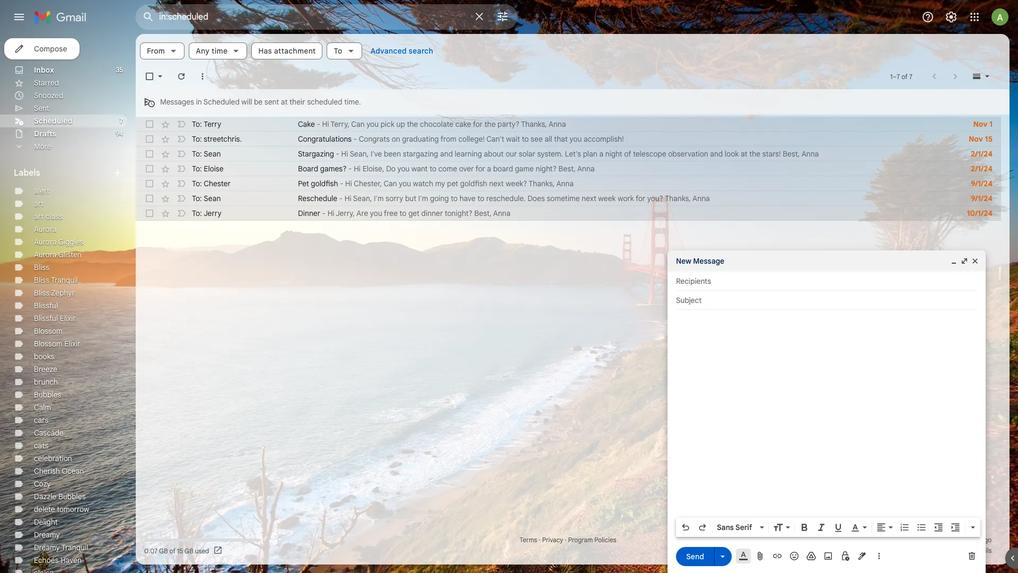 Task type: describe. For each thing, give the bounding box(es) containing it.
terms link
[[520, 536, 538, 544]]

class
[[46, 212, 63, 221]]

tonight?
[[445, 209, 473, 218]]

bliss zephyr link
[[34, 288, 75, 298]]

aurora glisten
[[34, 250, 82, 259]]

insert link ‪(⌘k)‬ image
[[773, 551, 783, 561]]

cherish
[[34, 466, 60, 476]]

blissful for blissful elixir
[[34, 314, 58, 323]]

dazzle bubbles
[[34, 492, 86, 501]]

stars!
[[763, 149, 781, 159]]

up
[[397, 119, 405, 129]]

1 horizontal spatial can
[[384, 179, 397, 188]]

wait
[[507, 134, 520, 144]]

week
[[599, 194, 616, 203]]

attach files image
[[756, 551, 766, 561]]

to left the see
[[522, 134, 529, 144]]

- for hi terry, can you pick up the chocolate cake for the party? thanks, anna
[[317, 119, 321, 129]]

hi left 'eloise,'
[[354, 164, 361, 174]]

2 row from the top
[[136, 132, 1002, 146]]

more formatting options image
[[968, 522, 979, 533]]

blossom for blossom link
[[34, 326, 62, 336]]

dreamy for dreamy link
[[34, 530, 60, 540]]

starred
[[34, 78, 59, 88]]

aurora giggles link
[[34, 237, 84, 247]]

gmail image
[[34, 6, 92, 28]]

hi left chester,
[[345, 179, 352, 188]]

program policies link
[[568, 536, 617, 544]]

0 horizontal spatial the
[[407, 119, 418, 129]]

indent more ‪(⌘])‬ image
[[951, 522, 961, 533]]

refresh image
[[176, 71, 187, 82]]

toggle split pane mode image
[[972, 71, 983, 82]]

cozy
[[34, 479, 51, 489]]

search mail image
[[139, 7, 158, 27]]

1 vertical spatial thanks,
[[529, 179, 555, 188]]

cherish ocean link
[[34, 466, 84, 476]]

1 vertical spatial bubbles
[[58, 492, 86, 501]]

1 gb from the left
[[159, 547, 168, 555]]

to: streetchris.
[[192, 134, 242, 144]]

sent
[[265, 97, 279, 107]]

sean, for i've
[[350, 149, 369, 159]]

to: for dinner
[[192, 209, 202, 218]]

stargazing - hi sean, i've been stargazing and learning about our solar system. let's plan a night of telescope observation and look at the stars! best, anna
[[298, 149, 819, 159]]

10/1/24
[[968, 209, 993, 218]]

our
[[506, 149, 517, 159]]

at inside row
[[741, 149, 748, 159]]

pet
[[447, 179, 459, 188]]

to: for stargazing
[[192, 149, 202, 159]]

minimize image
[[950, 257, 959, 265]]

advanced search options image
[[492, 6, 514, 27]]

main menu image
[[13, 11, 25, 23]]

1 horizontal spatial 7
[[897, 72, 901, 80]]

want
[[412, 164, 428, 174]]

dinner - hi jerry, are you free to get dinner tonight? best, anna
[[298, 209, 511, 218]]

chester,
[[354, 179, 382, 188]]

labels navigation
[[0, 34, 136, 573]]

blossom for blossom elixir
[[34, 339, 62, 349]]

accomplish!
[[584, 134, 624, 144]]

sean for stargazing - hi sean, i've been stargazing and learning about our solar system. let's plan a night of telescope observation and look at the stars! best, anna
[[204, 149, 221, 159]]

15 inside row
[[986, 134, 993, 144]]

dreamy tranquil link
[[34, 543, 88, 552]]

more image
[[197, 71, 208, 82]]

plan
[[583, 149, 598, 159]]

privacy
[[542, 536, 564, 544]]

you right the do
[[398, 164, 410, 174]]

53
[[948, 536, 955, 544]]

you left pick
[[367, 119, 379, 129]]

echoes
[[34, 556, 59, 565]]

to left get
[[400, 209, 407, 218]]

advanced search button
[[366, 41, 438, 60]]

–
[[893, 72, 897, 80]]

discard draft ‪(⌘⇧d)‬ image
[[967, 551, 978, 561]]

of inside footer
[[170, 547, 176, 555]]

to: for board
[[192, 164, 202, 174]]

0 vertical spatial bubbles
[[34, 390, 61, 400]]

2 gb from the left
[[185, 547, 193, 555]]

sean for reschedule - hi sean, i'm sorry but i'm going to have to reschedule. does sometime next week work for you? thanks, anna
[[204, 194, 221, 203]]

recipients
[[677, 276, 712, 286]]

telescope
[[634, 149, 667, 159]]

alert
[[34, 186, 49, 196]]

more send options image
[[718, 551, 729, 562]]

calm link
[[34, 403, 51, 412]]

to: for reschedule
[[192, 194, 202, 203]]

underline ‪(⌘u)‬ image
[[834, 523, 844, 533]]

celebration
[[34, 454, 72, 463]]

you up but in the top of the page
[[399, 179, 411, 188]]

streetchris.
[[204, 134, 242, 144]]

all
[[545, 134, 553, 144]]

2 horizontal spatial the
[[750, 149, 761, 159]]

new
[[677, 256, 692, 266]]

35
[[116, 66, 123, 74]]

blissful elixir link
[[34, 314, 76, 323]]

formatting options toolbar
[[677, 518, 981, 537]]

terry,
[[331, 119, 350, 129]]

1 and from the left
[[440, 149, 453, 159]]

hi for hi jerry, are you free to get dinner tonight? best, anna
[[328, 209, 335, 218]]

sans
[[717, 523, 734, 532]]

will
[[242, 97, 252, 107]]

bold ‪(⌘b)‬ image
[[800, 522, 810, 533]]

nov 1
[[974, 119, 993, 129]]

inbox
[[34, 65, 54, 75]]

7 row from the top
[[136, 206, 1002, 221]]

blissful elixir
[[34, 314, 76, 323]]

anna down plan
[[578, 164, 595, 174]]

compose
[[34, 44, 67, 54]]

cake
[[298, 119, 315, 129]]

support image
[[922, 11, 935, 23]]

5 row from the top
[[136, 176, 1002, 191]]

0 vertical spatial of
[[902, 72, 908, 80]]

1 inside row
[[990, 119, 993, 129]]

new message
[[677, 256, 725, 266]]

follow link to manage storage image
[[213, 545, 224, 556]]

to: terry
[[192, 119, 221, 129]]

scheduled inside labels navigation
[[34, 116, 72, 126]]

has attachment
[[259, 46, 316, 56]]

pop out image
[[961, 257, 969, 265]]

look
[[725, 149, 739, 159]]

bliss for bliss tranquil
[[34, 275, 49, 285]]

9/1/24 for hi sean, i'm sorry but i'm going to have to reschedule. does sometime next week work for you? thanks, anna
[[972, 194, 993, 203]]

compose button
[[4, 38, 80, 59]]

scheduled
[[307, 97, 343, 107]]

details
[[973, 547, 992, 554]]

for for over
[[476, 164, 486, 174]]

tranquil for dreamy tranquil
[[61, 543, 88, 552]]

15 inside footer
[[177, 547, 183, 555]]

from
[[147, 46, 165, 56]]

0 horizontal spatial at
[[281, 97, 288, 107]]

Search mail text field
[[159, 12, 467, 22]]

art class link
[[34, 212, 63, 221]]

terms
[[520, 536, 538, 544]]

stargazing
[[403, 149, 438, 159]]

my
[[435, 179, 445, 188]]

italic ‪(⌘i)‬ image
[[817, 522, 827, 533]]

haven
[[61, 556, 82, 565]]

1 vertical spatial a
[[487, 164, 492, 174]]

board
[[493, 164, 513, 174]]

used
[[195, 547, 209, 555]]

clear search image
[[469, 6, 490, 27]]

reschedule.
[[487, 194, 526, 203]]

art for "art" link
[[34, 199, 44, 209]]

9/1/24 for hi chester, can you watch my pet goldfish next week? thanks, anna
[[972, 179, 993, 188]]

- for hi jerry, are you free to get dinner tonight? best, anna
[[322, 209, 326, 218]]

bliss link
[[34, 263, 49, 272]]

can't
[[487, 134, 505, 144]]

account
[[899, 536, 923, 544]]

dinner
[[422, 209, 443, 218]]

dreamy for dreamy tranquil
[[34, 543, 60, 552]]

to: for pet
[[192, 179, 202, 188]]

more
[[34, 142, 51, 151]]

from button
[[140, 42, 185, 59]]

1 goldfish from the left
[[311, 179, 338, 188]]

books link
[[34, 352, 54, 361]]

0 vertical spatial 1
[[891, 72, 893, 80]]

6 row from the top
[[136, 191, 1002, 206]]

1 horizontal spatial best,
[[559, 164, 576, 174]]

brunch
[[34, 377, 58, 387]]

cats link
[[34, 441, 48, 450]]

1 horizontal spatial next
[[582, 194, 597, 203]]

sans serif
[[717, 523, 753, 532]]

brunch link
[[34, 377, 58, 387]]

any
[[196, 46, 210, 56]]

1 · from the left
[[539, 536, 541, 544]]

blissful link
[[34, 301, 58, 310]]

solar
[[519, 149, 536, 159]]

anna down reschedule - hi sean, i'm sorry but i'm going to have to reschedule. does sometime next week work for you? thanks, anna
[[493, 209, 511, 218]]

dreamy tranquil
[[34, 543, 88, 552]]

0 horizontal spatial can
[[351, 119, 365, 129]]

to: sean for stargazing
[[192, 149, 221, 159]]

2/1/24 for hi sean, i've been stargazing and learning about our solar system. let's plan a night of telescope observation and look at the stars! best, anna
[[971, 149, 993, 159]]

cascade
[[34, 428, 63, 438]]

delight link
[[34, 517, 58, 527]]

anna right stars!
[[802, 149, 819, 159]]

reschedule - hi sean, i'm sorry but i'm going to have to reschedule. does sometime next week work for you? thanks, anna
[[298, 194, 710, 203]]

insert photo image
[[824, 551, 834, 561]]

indent less ‪(⌘[)‬ image
[[934, 522, 944, 533]]

- down games?
[[340, 179, 344, 188]]



Task type: vqa. For each thing, say whether or not it's contained in the screenshot.
'Page'
no



Task type: locate. For each thing, give the bounding box(es) containing it.
last
[[885, 536, 897, 544]]

2 9/1/24 from the top
[[972, 194, 993, 203]]

to: chester
[[192, 179, 231, 188]]

more button
[[0, 140, 127, 153]]

come
[[439, 164, 457, 174]]

0 vertical spatial elixir
[[60, 314, 76, 323]]

insert files using drive image
[[807, 551, 817, 561]]

- up jerry,
[[339, 194, 343, 203]]

next left week
[[582, 194, 597, 203]]

thanks,
[[521, 119, 547, 129], [529, 179, 555, 188], [665, 194, 691, 203]]

sent
[[34, 103, 49, 113]]

to: sean up to: jerry
[[192, 194, 221, 203]]

1 i'm from the left
[[374, 194, 384, 203]]

send button
[[677, 547, 715, 566]]

None search field
[[136, 4, 518, 30]]

aurora for aurora glisten
[[34, 250, 56, 259]]

1 vertical spatial sean
[[204, 194, 221, 203]]

1 vertical spatial elixir
[[64, 339, 80, 349]]

bubbles link
[[34, 390, 61, 400]]

- right the dinner
[[322, 209, 326, 218]]

0 horizontal spatial of
[[170, 547, 176, 555]]

1 blissful from the top
[[34, 301, 58, 310]]

3 aurora from the top
[[34, 250, 56, 259]]

to: up to: jerry
[[192, 194, 202, 203]]

a right plan
[[600, 149, 604, 159]]

0 vertical spatial 15
[[986, 134, 993, 144]]

inbox link
[[34, 65, 54, 75]]

nov down nov 1
[[969, 134, 984, 144]]

settings image
[[946, 11, 958, 23]]

blossom
[[34, 326, 62, 336], [34, 339, 62, 349]]

terry
[[204, 119, 221, 129]]

0 horizontal spatial gb
[[159, 547, 168, 555]]

week?
[[506, 179, 527, 188]]

hi for hi terry, can you pick up the chocolate cake for the party? thanks, anna
[[322, 119, 329, 129]]

· right terms link
[[539, 536, 541, 544]]

bliss for bliss zephyr
[[34, 288, 49, 298]]

1 vertical spatial nov
[[969, 134, 984, 144]]

you right are
[[370, 209, 382, 218]]

2 sean from the top
[[204, 194, 221, 203]]

5 to: from the top
[[192, 179, 202, 188]]

and left "look"
[[711, 149, 723, 159]]

15 down nov 1
[[986, 134, 993, 144]]

1 horizontal spatial at
[[741, 149, 748, 159]]

zephyr
[[51, 288, 75, 298]]

blissful for blissful link
[[34, 301, 58, 310]]

1 vertical spatial of
[[625, 149, 632, 159]]

1 vertical spatial sean,
[[353, 194, 372, 203]]

close image
[[972, 257, 980, 265]]

2 vertical spatial thanks,
[[665, 194, 691, 203]]

0 vertical spatial 9/1/24
[[972, 179, 993, 188]]

1 horizontal spatial 15
[[986, 134, 993, 144]]

to: for congratulations
[[192, 134, 202, 144]]

2 2/1/24 from the top
[[971, 164, 993, 174]]

scheduled
[[204, 97, 240, 107], [34, 116, 72, 126]]

at right "look"
[[741, 149, 748, 159]]

1 horizontal spatial scheduled
[[204, 97, 240, 107]]

0 vertical spatial can
[[351, 119, 365, 129]]

best,
[[783, 149, 800, 159], [559, 164, 576, 174], [475, 209, 492, 218]]

gb
[[159, 547, 168, 555], [185, 547, 193, 555]]

sean, left i've
[[350, 149, 369, 159]]

sean up eloise
[[204, 149, 221, 159]]

dreamy down delight
[[34, 530, 60, 540]]

free
[[384, 209, 398, 218]]

to: for cake
[[192, 119, 202, 129]]

1 vertical spatial next
[[582, 194, 597, 203]]

congratulations
[[298, 134, 352, 144]]

sorry
[[386, 194, 403, 203]]

for right over
[[476, 164, 486, 174]]

1 vertical spatial to: sean
[[192, 194, 221, 203]]

1 vertical spatial scheduled
[[34, 116, 72, 126]]

nov for nov 1
[[974, 119, 988, 129]]

new message dialog
[[668, 250, 986, 573]]

1 bliss from the top
[[34, 263, 49, 272]]

1 vertical spatial tranquil
[[61, 543, 88, 552]]

1 2/1/24 from the top
[[971, 149, 993, 159]]

row
[[136, 117, 1002, 132], [136, 132, 1002, 146], [136, 146, 1002, 161], [136, 161, 1002, 176], [136, 176, 1002, 191], [136, 191, 1002, 206], [136, 206, 1002, 221]]

0 horizontal spatial 15
[[177, 547, 183, 555]]

sans serif option
[[715, 522, 758, 533]]

0 vertical spatial aurora
[[34, 224, 56, 234]]

0 horizontal spatial best,
[[475, 209, 492, 218]]

1 vertical spatial art
[[34, 212, 44, 221]]

advanced
[[371, 46, 407, 56]]

delight
[[34, 517, 58, 527]]

elixir for blossom elixir
[[64, 339, 80, 349]]

0.07 gb of 15 gb used
[[144, 547, 209, 555]]

aurora up bliss "link"
[[34, 250, 56, 259]]

1 vertical spatial can
[[384, 179, 397, 188]]

gb left "used"
[[185, 547, 193, 555]]

next down "board"
[[489, 179, 504, 188]]

see
[[531, 134, 543, 144]]

2 aurora from the top
[[34, 237, 56, 247]]

7 to: from the top
[[192, 209, 202, 218]]

bulleted list ‪(⌘⇧8)‬ image
[[917, 522, 928, 533]]

1 to: from the top
[[192, 119, 202, 129]]

advanced search
[[371, 46, 434, 56]]

1 vertical spatial blossom
[[34, 339, 62, 349]]

0 vertical spatial 2/1/24
[[971, 149, 993, 159]]

can right terry, on the top left of page
[[351, 119, 365, 129]]

1 horizontal spatial ·
[[565, 536, 567, 544]]

echoes haven link
[[34, 556, 82, 565]]

aurora down the aurora 'link'
[[34, 237, 56, 247]]

anna up sometime
[[557, 179, 574, 188]]

0 vertical spatial blossom
[[34, 326, 62, 336]]

·
[[539, 536, 541, 544], [565, 536, 567, 544]]

best, down let's
[[559, 164, 576, 174]]

thanks, right you?
[[665, 194, 691, 203]]

footer containing terms
[[136, 535, 1002, 556]]

undo ‪(⌘z)‬ image
[[681, 522, 691, 533]]

1 horizontal spatial the
[[485, 119, 496, 129]]

3 to: from the top
[[192, 149, 202, 159]]

ago
[[981, 536, 992, 544]]

numbered list ‪(⌘⇧7)‬ image
[[900, 522, 911, 533]]

0 horizontal spatial a
[[487, 164, 492, 174]]

scheduled right the in
[[204, 97, 240, 107]]

of inside row
[[625, 149, 632, 159]]

delete tomorrow
[[34, 505, 89, 514]]

0 vertical spatial bliss
[[34, 263, 49, 272]]

blissful down blissful link
[[34, 314, 58, 323]]

terms · privacy · program policies
[[520, 536, 617, 544]]

blissful down bliss zephyr
[[34, 301, 58, 310]]

activity:
[[924, 536, 947, 544]]

1 horizontal spatial i'm
[[419, 194, 428, 203]]

4 row from the top
[[136, 161, 1002, 176]]

0 vertical spatial dreamy
[[34, 530, 60, 540]]

the right up
[[407, 119, 418, 129]]

anna right you?
[[693, 194, 710, 203]]

to
[[522, 134, 529, 144], [430, 164, 437, 174], [451, 194, 458, 203], [478, 194, 485, 203], [400, 209, 407, 218]]

bliss for bliss "link"
[[34, 263, 49, 272]]

watch
[[413, 179, 434, 188]]

row down let's
[[136, 161, 1002, 176]]

tranquil for bliss tranquil
[[51, 275, 78, 285]]

main content containing from
[[136, 34, 1010, 565]]

1 blossom from the top
[[34, 326, 62, 336]]

1 sean from the top
[[204, 149, 221, 159]]

2 i'm from the left
[[419, 194, 428, 203]]

time
[[212, 46, 228, 56]]

0 horizontal spatial next
[[489, 179, 504, 188]]

blossom down the blissful elixir link
[[34, 326, 62, 336]]

- for congrats on graduating from college! can't wait to see all that you accomplish!
[[354, 134, 357, 144]]

0 vertical spatial tranquil
[[51, 275, 78, 285]]

graduating
[[402, 134, 439, 144]]

goldfish up have
[[460, 179, 488, 188]]

1 horizontal spatial of
[[625, 149, 632, 159]]

art down alert link
[[34, 199, 44, 209]]

3 bliss from the top
[[34, 288, 49, 298]]

and up board games? - hi eloise, do you want to come over for a board game night? best, anna
[[440, 149, 453, 159]]

sean up jerry
[[204, 194, 221, 203]]

3 row from the top
[[136, 146, 1002, 161]]

at
[[281, 97, 288, 107], [741, 149, 748, 159]]

game
[[515, 164, 534, 174]]

more options image
[[877, 551, 883, 561]]

to: sean
[[192, 149, 221, 159], [192, 194, 221, 203]]

thanks, up the see
[[521, 119, 547, 129]]

1 vertical spatial blissful
[[34, 314, 58, 323]]

0 vertical spatial scheduled
[[204, 97, 240, 107]]

0 vertical spatial thanks,
[[521, 119, 547, 129]]

2/1/24
[[971, 149, 993, 159], [971, 164, 993, 174]]

to: sean for reschedule
[[192, 194, 221, 203]]

insert signature image
[[857, 551, 868, 561]]

pet goldfish - hi chester, can you watch my pet goldfish next week? thanks, anna
[[298, 179, 574, 188]]

and
[[440, 149, 453, 159], [711, 149, 723, 159]]

glisten
[[58, 250, 82, 259]]

does
[[528, 194, 545, 203]]

to: down to: terry
[[192, 134, 202, 144]]

a left "board"
[[487, 164, 492, 174]]

i'm right but in the top of the page
[[419, 194, 428, 203]]

of right '0.07'
[[170, 547, 176, 555]]

tranquil up zephyr
[[51, 275, 78, 285]]

2 to: sean from the top
[[192, 194, 221, 203]]

1 horizontal spatial goldfish
[[460, 179, 488, 188]]

art for art class
[[34, 212, 44, 221]]

2 to: from the top
[[192, 134, 202, 144]]

row up sometime
[[136, 176, 1002, 191]]

the left stars!
[[750, 149, 761, 159]]

to: sean up to: eloise
[[192, 149, 221, 159]]

privacy link
[[542, 536, 564, 544]]

0 vertical spatial sean,
[[350, 149, 369, 159]]

1 horizontal spatial 1
[[990, 119, 993, 129]]

2 vertical spatial aurora
[[34, 250, 56, 259]]

1 vertical spatial 2/1/24
[[971, 164, 993, 174]]

2 bliss from the top
[[34, 275, 49, 285]]

0 horizontal spatial 1
[[891, 72, 893, 80]]

to right want
[[430, 164, 437, 174]]

hi left terry, on the top left of page
[[322, 119, 329, 129]]

0 vertical spatial best,
[[783, 149, 800, 159]]

0 vertical spatial at
[[281, 97, 288, 107]]

goldfish up reschedule
[[311, 179, 338, 188]]

dreamy link
[[34, 530, 60, 540]]

0 vertical spatial blissful
[[34, 301, 58, 310]]

congrats
[[359, 134, 390, 144]]

row up that
[[136, 117, 1002, 132]]

0 vertical spatial a
[[600, 149, 604, 159]]

row down sometime
[[136, 206, 1002, 221]]

to right have
[[478, 194, 485, 203]]

1 – 7 of 7
[[891, 72, 913, 80]]

row down that
[[136, 146, 1002, 161]]

aurora down art class link
[[34, 224, 56, 234]]

2 horizontal spatial best,
[[783, 149, 800, 159]]

Message Body text field
[[677, 315, 978, 515]]

2 horizontal spatial 7
[[910, 72, 913, 80]]

to: left terry
[[192, 119, 202, 129]]

- right cake
[[317, 119, 321, 129]]

1 vertical spatial bliss
[[34, 275, 49, 285]]

0 vertical spatial next
[[489, 179, 504, 188]]

elixir down the blissful elixir link
[[64, 339, 80, 349]]

main content
[[136, 34, 1010, 565]]

2 vertical spatial best,
[[475, 209, 492, 218]]

you right that
[[570, 134, 582, 144]]

sean, up are
[[353, 194, 372, 203]]

1 vertical spatial 1
[[990, 119, 993, 129]]

of right night
[[625, 149, 632, 159]]

chocolate
[[420, 119, 454, 129]]

drafts link
[[34, 129, 56, 138]]

None checkbox
[[144, 163, 155, 174], [144, 178, 155, 189], [144, 193, 155, 204], [144, 163, 155, 174], [144, 178, 155, 189], [144, 193, 155, 204]]

2 dreamy from the top
[[34, 543, 60, 552]]

sean, for i'm
[[353, 194, 372, 203]]

blossom link
[[34, 326, 62, 336]]

nov up nov 15 on the top right of the page
[[974, 119, 988, 129]]

Subject field
[[677, 295, 978, 306]]

toggle confidential mode image
[[840, 551, 851, 561]]

dazzle
[[34, 492, 56, 501]]

best, down have
[[475, 209, 492, 218]]

insert emoji ‪(⌘⇧2)‬ image
[[790, 551, 800, 561]]

15 left "used"
[[177, 547, 183, 555]]

art down "art" link
[[34, 212, 44, 221]]

to: down to: eloise
[[192, 179, 202, 188]]

1 vertical spatial at
[[741, 149, 748, 159]]

hi up jerry,
[[345, 194, 352, 203]]

blossom down blossom link
[[34, 339, 62, 349]]

2/1/24 for hi eloise, do you want to come over for a board game night? best, anna
[[971, 164, 993, 174]]

1 vertical spatial best,
[[559, 164, 576, 174]]

can down the do
[[384, 179, 397, 188]]

2 and from the left
[[711, 149, 723, 159]]

-
[[317, 119, 321, 129], [354, 134, 357, 144], [336, 149, 340, 159], [349, 164, 352, 174], [340, 179, 344, 188], [339, 194, 343, 203], [322, 209, 326, 218]]

0 horizontal spatial ·
[[539, 536, 541, 544]]

of right –
[[902, 72, 908, 80]]

4 to: from the top
[[192, 164, 202, 174]]

details link
[[973, 547, 992, 554]]

2 goldfish from the left
[[460, 179, 488, 188]]

footer
[[136, 535, 1002, 556]]

6 to: from the top
[[192, 194, 202, 203]]

1 row from the top
[[136, 117, 1002, 132]]

0 horizontal spatial 7
[[120, 117, 123, 125]]

2 vertical spatial of
[[170, 547, 176, 555]]

delete
[[34, 505, 55, 514]]

0 horizontal spatial goldfish
[[311, 179, 338, 188]]

7 inside labels navigation
[[120, 117, 123, 125]]

0 vertical spatial sean
[[204, 149, 221, 159]]

1 vertical spatial 9/1/24
[[972, 194, 993, 203]]

1 vertical spatial for
[[476, 164, 486, 174]]

1 vertical spatial dreamy
[[34, 543, 60, 552]]

0 horizontal spatial scheduled
[[34, 116, 72, 126]]

bubbles down brunch link
[[34, 390, 61, 400]]

1 horizontal spatial gb
[[185, 547, 193, 555]]

row up let's
[[136, 132, 1002, 146]]

aurora for aurora giggles
[[34, 237, 56, 247]]

0 horizontal spatial and
[[440, 149, 453, 159]]

0 vertical spatial nov
[[974, 119, 988, 129]]

bliss up blissful link
[[34, 288, 49, 298]]

redo ‪(⌘y)‬ image
[[698, 522, 708, 533]]

anna up that
[[549, 119, 566, 129]]

2 art from the top
[[34, 212, 44, 221]]

row down night?
[[136, 191, 1002, 206]]

labels heading
[[14, 168, 112, 178]]

0 vertical spatial to: sean
[[192, 149, 221, 159]]

system.
[[538, 149, 563, 159]]

0 vertical spatial art
[[34, 199, 44, 209]]

has attachment button
[[252, 42, 323, 59]]

to left have
[[451, 194, 458, 203]]

0 horizontal spatial i'm
[[374, 194, 384, 203]]

messages in scheduled will be sent at their scheduled time.
[[160, 97, 361, 107]]

elixir
[[60, 314, 76, 323], [64, 339, 80, 349]]

to: left eloise
[[192, 164, 202, 174]]

1 dreamy from the top
[[34, 530, 60, 540]]

cozy link
[[34, 479, 51, 489]]

cake - hi terry, can you pick up the chocolate cake for the party? thanks, anna
[[298, 119, 566, 129]]

bliss up bliss tranquil link
[[34, 263, 49, 272]]

1 art from the top
[[34, 199, 44, 209]]

books
[[34, 352, 54, 361]]

- left the congrats
[[354, 134, 357, 144]]

2 vertical spatial for
[[636, 194, 646, 203]]

1 vertical spatial aurora
[[34, 237, 56, 247]]

2 · from the left
[[565, 536, 567, 544]]

hi for hi sean, i've been stargazing and learning about our solar system. let's plan a night of telescope observation and look at the stars! best, anna
[[342, 149, 348, 159]]

- for hi sean, i've been stargazing and learning about our solar system. let's plan a night of telescope observation and look at the stars! best, anna
[[336, 149, 340, 159]]

dreamy down dreamy link
[[34, 543, 60, 552]]

2 blossom from the top
[[34, 339, 62, 349]]

cherish ocean
[[34, 466, 84, 476]]

for right work
[[636, 194, 646, 203]]

learning
[[455, 149, 482, 159]]

1 vertical spatial 15
[[177, 547, 183, 555]]

hi left jerry,
[[328, 209, 335, 218]]

observation
[[669, 149, 709, 159]]

· right privacy link
[[565, 536, 567, 544]]

be
[[254, 97, 263, 107]]

- for hi sean, i'm sorry but i'm going to have to reschedule. does sometime next week work for you? thanks, anna
[[339, 194, 343, 203]]

elixir for blissful elixir
[[60, 314, 76, 323]]

but
[[405, 194, 417, 203]]

1 to: sean from the top
[[192, 149, 221, 159]]

bliss
[[34, 263, 49, 272], [34, 275, 49, 285], [34, 288, 49, 298]]

thanks, down night?
[[529, 179, 555, 188]]

i'm left sorry
[[374, 194, 384, 203]]

to button
[[327, 42, 362, 59]]

0 vertical spatial for
[[473, 119, 483, 129]]

1 horizontal spatial and
[[711, 149, 723, 159]]

2 blissful from the top
[[34, 314, 58, 323]]

- up games?
[[336, 149, 340, 159]]

jerry
[[204, 209, 222, 218]]

art
[[34, 199, 44, 209], [34, 212, 44, 221]]

0.07
[[144, 547, 158, 555]]

1 9/1/24 from the top
[[972, 179, 993, 188]]

gb right '0.07'
[[159, 547, 168, 555]]

aurora for the aurora 'link'
[[34, 224, 56, 234]]

to: up to: eloise
[[192, 149, 202, 159]]

bubbles up tomorrow at the bottom left of page
[[58, 492, 86, 501]]

minutes
[[957, 536, 980, 544]]

1 horizontal spatial a
[[600, 149, 604, 159]]

1 aurora from the top
[[34, 224, 56, 234]]

hi up games?
[[342, 149, 348, 159]]

for
[[473, 119, 483, 129], [476, 164, 486, 174], [636, 194, 646, 203]]

2 horizontal spatial of
[[902, 72, 908, 80]]

- right games?
[[349, 164, 352, 174]]

hi for hi sean, i'm sorry but i'm going to have to reschedule. does sometime next week work for you? thanks, anna
[[345, 194, 352, 203]]

to: jerry
[[192, 209, 222, 218]]

2 vertical spatial bliss
[[34, 288, 49, 298]]

to: left jerry
[[192, 209, 202, 218]]

dazzle bubbles link
[[34, 492, 86, 501]]

nov for nov 15
[[969, 134, 984, 144]]

None checkbox
[[144, 71, 155, 82], [144, 119, 155, 129], [144, 134, 155, 144], [144, 149, 155, 159], [144, 208, 155, 219], [144, 71, 155, 82], [144, 119, 155, 129], [144, 134, 155, 144], [144, 149, 155, 159], [144, 208, 155, 219]]

for right cake
[[473, 119, 483, 129]]

for for cake
[[473, 119, 483, 129]]

celebration link
[[34, 454, 72, 463]]

can
[[351, 119, 365, 129], [384, 179, 397, 188]]



